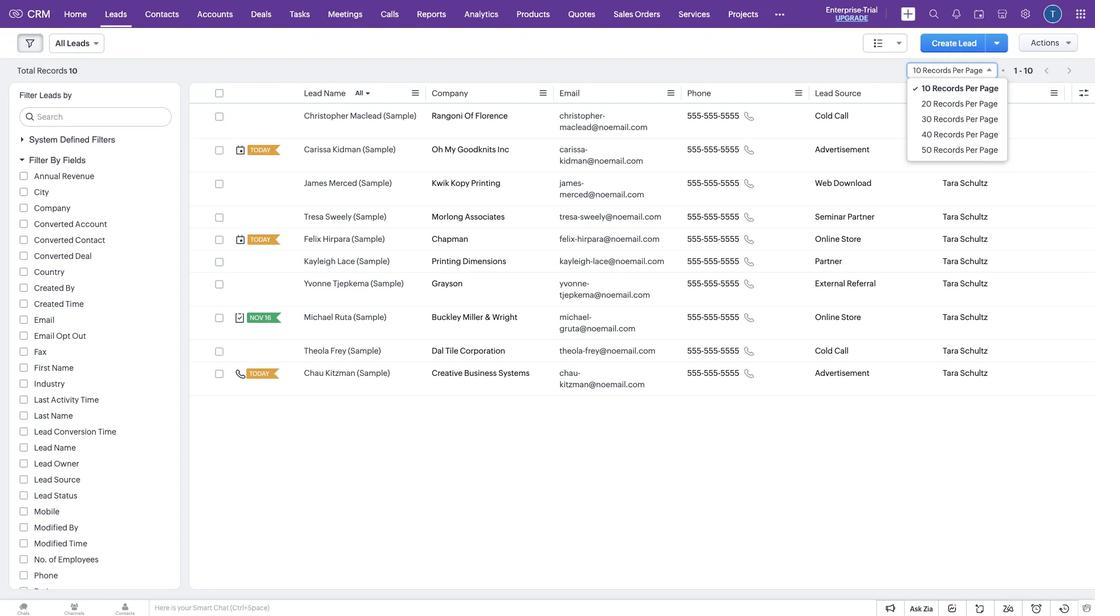 Task type: locate. For each thing, give the bounding box(es) containing it.
modified for modified by
[[34, 523, 67, 532]]

row group containing christopher maclead (sample)
[[189, 105, 1096, 396]]

store for michael- gruta@noemail.com
[[842, 313, 862, 322]]

1 vertical spatial email
[[34, 316, 54, 325]]

cold for theola-frey@noemail.com
[[816, 346, 833, 356]]

merced
[[329, 179, 357, 188]]

10 up the 10 records per page option
[[914, 66, 922, 75]]

cold call for theola-frey@noemail.com
[[816, 346, 849, 356]]

page for 20 records per page "option"
[[980, 99, 998, 108]]

kayleigh
[[304, 257, 336, 266]]

products link
[[508, 0, 559, 28]]

1 vertical spatial online store
[[816, 313, 862, 322]]

10 tara schultz from the top
[[943, 369, 988, 378]]

1 vertical spatial lead owner
[[34, 459, 79, 469]]

0 horizontal spatial lead name
[[34, 443, 76, 453]]

10 tara from the top
[[943, 369, 959, 378]]

all inside field
[[55, 39, 65, 48]]

time right activity
[[81, 396, 99, 405]]

records up the 10 records per page option
[[923, 66, 952, 75]]

company up the rangoni
[[432, 89, 468, 98]]

records
[[37, 66, 67, 75], [923, 66, 952, 75], [933, 84, 964, 93], [934, 99, 964, 108], [934, 115, 965, 124], [934, 130, 965, 139], [934, 146, 965, 155]]

printing right kopy
[[471, 179, 501, 188]]

0 vertical spatial store
[[842, 235, 862, 244]]

5555 for christopher- maclead@noemail.com
[[721, 111, 740, 120]]

signals element
[[946, 0, 968, 28]]

6 5555 from the top
[[721, 257, 740, 266]]

business
[[464, 369, 497, 378]]

web download
[[816, 179, 872, 188]]

schultz for carissa- kidman@noemail.com
[[961, 145, 988, 154]]

page down 40 records per page
[[980, 146, 999, 155]]

products
[[517, 9, 550, 19]]

contacts image
[[102, 600, 149, 616]]

leads down home
[[67, 39, 90, 48]]

2 horizontal spatial leads
[[105, 9, 127, 19]]

30 records per page option
[[908, 112, 1008, 127]]

555-555-5555 for christopher- maclead@noemail.com
[[688, 111, 740, 120]]

8 tara from the top
[[943, 313, 959, 322]]

1 555-555-5555 from the top
[[688, 111, 740, 120]]

0 vertical spatial today link
[[248, 145, 272, 155]]

1 tara from the top
[[943, 111, 959, 120]]

(sample) right the lace
[[357, 257, 390, 266]]

records down 20 records per page "option"
[[934, 115, 965, 124]]

per for 20 records per page "option"
[[966, 99, 978, 108]]

6 schultz from the top
[[961, 257, 988, 266]]

1 modified from the top
[[34, 523, 67, 532]]

partner right 'seminar'
[[848, 212, 875, 221]]

of
[[465, 111, 474, 120]]

leads for all leads
[[67, 39, 90, 48]]

name right first
[[52, 364, 74, 373]]

rangoni of florence
[[432, 111, 508, 120]]

(sample) right ruta
[[354, 313, 387, 322]]

(sample) right kitzman
[[357, 369, 390, 378]]

5555
[[721, 111, 740, 120], [721, 145, 740, 154], [721, 179, 740, 188], [721, 212, 740, 221], [721, 235, 740, 244], [721, 257, 740, 266], [721, 279, 740, 288], [721, 313, 740, 322], [721, 346, 740, 356], [721, 369, 740, 378]]

theola frey (sample)
[[304, 346, 381, 356]]

0 vertical spatial created
[[34, 284, 64, 293]]

1 cold from the top
[[816, 111, 833, 120]]

4 tara schultz from the top
[[943, 212, 988, 221]]

tara for felix-hirpara@noemail.com
[[943, 235, 959, 244]]

felix
[[304, 235, 321, 244]]

tasks
[[290, 9, 310, 19]]

lead name down conversion
[[34, 443, 76, 453]]

owner up 20 records per page
[[963, 89, 988, 98]]

3 tara from the top
[[943, 179, 959, 188]]

10 records per page up the 10 records per page option
[[914, 66, 983, 75]]

2 tara from the top
[[943, 145, 959, 154]]

1 vertical spatial call
[[835, 346, 849, 356]]

store
[[842, 235, 862, 244], [842, 313, 862, 322]]

7 5555 from the top
[[721, 279, 740, 288]]

2 modified from the top
[[34, 539, 67, 548]]

advertisement
[[816, 145, 870, 154], [816, 369, 870, 378]]

1 horizontal spatial all
[[356, 90, 363, 97]]

555-555-5555 for yvonne- tjepkema@noemail.com
[[688, 279, 740, 288]]

555-555-5555 for tresa-sweely@noemail.com
[[688, 212, 740, 221]]

contacts link
[[136, 0, 188, 28]]

schultz for michael- gruta@noemail.com
[[961, 313, 988, 322]]

1 horizontal spatial printing
[[471, 179, 501, 188]]

size image
[[874, 38, 884, 49]]

account
[[75, 220, 107, 229]]

modified for modified time
[[34, 539, 67, 548]]

online down 'seminar'
[[816, 235, 840, 244]]

email down created time
[[34, 316, 54, 325]]

by
[[63, 91, 72, 100]]

0 vertical spatial lead source
[[816, 89, 862, 98]]

3 tara schultz from the top
[[943, 179, 988, 188]]

chau- kitzman@noemail.com link
[[560, 368, 665, 390]]

email up christopher-
[[560, 89, 580, 98]]

2 tara schultz from the top
[[943, 145, 988, 154]]

store down 'external referral'
[[842, 313, 862, 322]]

1 - 10
[[1015, 66, 1034, 75]]

2 5555 from the top
[[721, 145, 740, 154]]

modified up of
[[34, 539, 67, 548]]

4 tara from the top
[[943, 212, 959, 221]]

created down created by
[[34, 300, 64, 309]]

activity
[[51, 396, 79, 405]]

1 vertical spatial partner
[[816, 257, 843, 266]]

0 vertical spatial call
[[835, 111, 849, 120]]

tara schultz for tresa-sweely@noemail.com
[[943, 212, 988, 221]]

(sample) for felix hirpara (sample)
[[352, 235, 385, 244]]

1 vertical spatial converted
[[34, 236, 74, 245]]

1 vertical spatial source
[[54, 475, 80, 485]]

per
[[953, 66, 965, 75], [966, 84, 979, 93], [966, 99, 978, 108], [966, 115, 979, 124], [966, 130, 979, 139], [966, 146, 978, 155]]

converted up converted contact
[[34, 220, 74, 229]]

1 schultz from the top
[[961, 111, 988, 120]]

per down 30 records per page
[[966, 130, 979, 139]]

sweely
[[325, 212, 352, 221]]

james-
[[560, 179, 584, 188]]

0 vertical spatial leads
[[105, 9, 127, 19]]

deals
[[251, 9, 272, 19]]

per for 30 records per page option
[[966, 115, 979, 124]]

1 vertical spatial today
[[251, 236, 271, 243]]

10 records per page option
[[908, 81, 1008, 96]]

2 cold from the top
[[816, 346, 833, 356]]

online store down seminar partner
[[816, 235, 862, 244]]

0 horizontal spatial partner
[[816, 257, 843, 266]]

10 inside option
[[922, 84, 931, 93]]

1 vertical spatial filter
[[29, 155, 48, 165]]

2 cold call from the top
[[816, 346, 849, 356]]

2 last from the top
[[34, 411, 49, 421]]

(sample) right tjepkema
[[371, 279, 404, 288]]

tara for chau- kitzman@noemail.com
[[943, 369, 959, 378]]

tara schultz for chau- kitzman@noemail.com
[[943, 369, 988, 378]]

3 5555 from the top
[[721, 179, 740, 188]]

nov 16
[[250, 314, 271, 322]]

1 vertical spatial online
[[816, 313, 840, 322]]

per inside field
[[953, 66, 965, 75]]

page up the 10 records per page option
[[966, 66, 983, 75]]

ruta
[[335, 313, 352, 322]]

merced@noemail.com
[[560, 190, 645, 199]]

kayleigh lace (sample) link
[[304, 256, 390, 267]]

lead owner
[[943, 89, 988, 98], [34, 459, 79, 469]]

30 records per page
[[922, 115, 999, 124]]

0 vertical spatial online
[[816, 235, 840, 244]]

created down country
[[34, 284, 64, 293]]

0 vertical spatial today
[[251, 147, 271, 154]]

5555 for theola-frey@noemail.com
[[721, 346, 740, 356]]

kidman
[[333, 145, 361, 154]]

1 horizontal spatial partner
[[848, 212, 875, 221]]

(sample) right frey at the bottom of the page
[[348, 346, 381, 356]]

(sample) for carissa kidman (sample)
[[363, 145, 396, 154]]

1 cold call from the top
[[816, 111, 849, 120]]

2 created from the top
[[34, 300, 64, 309]]

tara schultz for carissa- kidman@noemail.com
[[943, 145, 988, 154]]

2 advertisement from the top
[[816, 369, 870, 378]]

of
[[49, 555, 56, 564]]

1 vertical spatial created
[[34, 300, 64, 309]]

tresa
[[304, 212, 324, 221]]

per for 50 records per page option on the top of page
[[966, 146, 978, 155]]

create menu element
[[895, 0, 923, 28]]

trial
[[864, 5, 878, 14]]

converted up 'converted deal'
[[34, 236, 74, 245]]

records for 30 records per page option
[[934, 115, 965, 124]]

0 vertical spatial company
[[432, 89, 468, 98]]

5 schultz from the top
[[961, 235, 988, 244]]

seminar
[[816, 212, 846, 221]]

profile image
[[1044, 5, 1063, 23]]

8 tara schultz from the top
[[943, 313, 988, 322]]

1 last from the top
[[34, 396, 49, 405]]

5 555-555-5555 from the top
[[688, 235, 740, 244]]

online store down 'external referral'
[[816, 313, 862, 322]]

schultz for kayleigh-lace@noemail.com
[[961, 257, 988, 266]]

1 tara schultz from the top
[[943, 111, 988, 120]]

per up the 10 records per page option
[[953, 66, 965, 75]]

conversion
[[54, 427, 96, 437]]

1 horizontal spatial lead name
[[304, 89, 346, 98]]

lead owner up the lead status
[[34, 459, 79, 469]]

today link for felix
[[248, 235, 272, 245]]

2 online from the top
[[816, 313, 840, 322]]

call for theola-frey@noemail.com
[[835, 346, 849, 356]]

0 vertical spatial printing
[[471, 179, 501, 188]]

records for 50 records per page option on the top of page
[[934, 146, 965, 155]]

555-555-5555 for michael- gruta@noemail.com
[[688, 313, 740, 322]]

sweely@noemail.com
[[580, 212, 662, 221]]

is
[[171, 604, 176, 612]]

2 store from the top
[[842, 313, 862, 322]]

40 records per page
[[922, 130, 999, 139]]

1 online from the top
[[816, 235, 840, 244]]

inc
[[498, 145, 509, 154]]

1 vertical spatial by
[[66, 284, 75, 293]]

1 vertical spatial cold
[[816, 346, 833, 356]]

0 vertical spatial last
[[34, 396, 49, 405]]

1 vertical spatial leads
[[67, 39, 90, 48]]

(sample) for michael ruta (sample)
[[354, 313, 387, 322]]

nov
[[250, 314, 264, 322]]

filter down total
[[19, 91, 37, 100]]

2 schultz from the top
[[961, 145, 988, 154]]

2 converted from the top
[[34, 236, 74, 245]]

lead conversion time
[[34, 427, 116, 437]]

revenue
[[62, 172, 94, 181]]

grayson
[[432, 279, 463, 288]]

1 vertical spatial last
[[34, 411, 49, 421]]

schultz for christopher- maclead@noemail.com
[[961, 111, 988, 120]]

company down city
[[34, 204, 70, 213]]

10 555-555-5555 from the top
[[688, 369, 740, 378]]

1 horizontal spatial lead owner
[[943, 89, 988, 98]]

9 tara schultz from the top
[[943, 346, 988, 356]]

9 555-555-5555 from the top
[[688, 346, 740, 356]]

0 vertical spatial online store
[[816, 235, 862, 244]]

tara for carissa- kidman@noemail.com
[[943, 145, 959, 154]]

modified time
[[34, 539, 87, 548]]

all up "total records 10" in the top of the page
[[55, 39, 65, 48]]

converted up country
[[34, 252, 74, 261]]

(sample) right kidman
[[363, 145, 396, 154]]

10 inside "total records 10"
[[69, 66, 77, 75]]

christopher maclead (sample) link
[[304, 110, 417, 122]]

records down 40 records per page "option"
[[934, 146, 965, 155]]

3 555-555-5555 from the top
[[688, 179, 740, 188]]

filter for filter leads by
[[19, 91, 37, 100]]

1 horizontal spatial leads
[[67, 39, 90, 48]]

8 5555 from the top
[[721, 313, 740, 322]]

1 vertical spatial owner
[[54, 459, 79, 469]]

analytics link
[[456, 0, 508, 28]]

page up 40 records per page
[[980, 115, 999, 124]]

Other Modules field
[[768, 5, 792, 23]]

filter leads by
[[19, 91, 72, 100]]

leads inside "all leads" field
[[67, 39, 90, 48]]

10 5555 from the top
[[721, 369, 740, 378]]

1 vertical spatial advertisement
[[816, 369, 870, 378]]

leads
[[105, 9, 127, 19], [67, 39, 90, 48], [39, 91, 61, 100]]

per for the 10 records per page option
[[966, 84, 979, 93]]

online down external
[[816, 313, 840, 322]]

schultz for theola-frey@noemail.com
[[961, 346, 988, 356]]

email up fax
[[34, 332, 54, 341]]

records up 20 records per page "option"
[[933, 84, 964, 93]]

modified down mobile
[[34, 523, 67, 532]]

online store
[[816, 235, 862, 244], [816, 313, 862, 322]]

1 5555 from the top
[[721, 111, 740, 120]]

3 converted from the top
[[34, 252, 74, 261]]

tara for yvonne- tjepkema@noemail.com
[[943, 279, 959, 288]]

1 vertical spatial modified
[[34, 539, 67, 548]]

4 schultz from the top
[[961, 212, 988, 221]]

total records 10
[[17, 66, 77, 75]]

by inside the filter by fields dropdown button
[[51, 155, 60, 165]]

8 schultz from the top
[[961, 313, 988, 322]]

7 tara schultz from the top
[[943, 279, 988, 288]]

None field
[[864, 34, 908, 53]]

2 555-555-5555 from the top
[[688, 145, 740, 154]]

1 vertical spatial lead name
[[34, 443, 76, 453]]

1 converted from the top
[[34, 220, 74, 229]]

1 store from the top
[[842, 235, 862, 244]]

0 vertical spatial email
[[560, 89, 580, 98]]

accounts
[[197, 9, 233, 19]]

(sample) right maclead
[[384, 111, 417, 120]]

records down the 10 records per page option
[[934, 99, 964, 108]]

&
[[485, 313, 491, 322]]

upgrade
[[836, 14, 869, 22]]

page for 50 records per page option on the top of page
[[980, 146, 999, 155]]

1 created from the top
[[34, 284, 64, 293]]

0 vertical spatial source
[[835, 89, 862, 98]]

calendar image
[[975, 9, 984, 19]]

0 vertical spatial advertisement
[[816, 145, 870, 154]]

printing up grayson
[[432, 257, 461, 266]]

0 horizontal spatial all
[[55, 39, 65, 48]]

florence
[[476, 111, 508, 120]]

7 schultz from the top
[[961, 279, 988, 288]]

2 vertical spatial today link
[[247, 369, 271, 379]]

2 online store from the top
[[816, 313, 862, 322]]

7 555-555-5555 from the top
[[688, 279, 740, 288]]

per up 40 records per page
[[966, 115, 979, 124]]

2 vertical spatial converted
[[34, 252, 74, 261]]

converted for converted deal
[[34, 252, 74, 261]]

page for 30 records per page option
[[980, 115, 999, 124]]

1 online store from the top
[[816, 235, 862, 244]]

today for carissa kidman (sample)
[[251, 147, 271, 154]]

by for created
[[66, 284, 75, 293]]

all for all leads
[[55, 39, 65, 48]]

filter inside dropdown button
[[29, 155, 48, 165]]

(sample) up kayleigh lace (sample) link
[[352, 235, 385, 244]]

filter up annual
[[29, 155, 48, 165]]

(sample) for chau kitzman (sample)
[[357, 369, 390, 378]]

20 records per page option
[[908, 96, 1008, 112]]

3 schultz from the top
[[961, 179, 988, 188]]

schultz for james- merced@noemail.com
[[961, 179, 988, 188]]

per up 30 records per page
[[966, 99, 978, 108]]

10 up by
[[69, 66, 77, 75]]

0 vertical spatial phone
[[688, 89, 712, 98]]

today for chau kitzman (sample)
[[249, 370, 269, 378]]

list box
[[908, 78, 1008, 161]]

search element
[[923, 0, 946, 28]]

leads right home
[[105, 9, 127, 19]]

filter for filter by fields
[[29, 155, 48, 165]]

signals image
[[953, 9, 961, 19]]

1 vertical spatial printing
[[432, 257, 461, 266]]

0 vertical spatial 10 records per page
[[914, 66, 983, 75]]

by for filter
[[51, 155, 60, 165]]

last name
[[34, 411, 73, 421]]

cold for christopher- maclead@noemail.com
[[816, 111, 833, 120]]

last down industry on the left
[[34, 396, 49, 405]]

time right conversion
[[98, 427, 116, 437]]

total
[[17, 66, 35, 75]]

tara schultz for yvonne- tjepkema@noemail.com
[[943, 279, 988, 288]]

chau
[[304, 369, 324, 378]]

yvonne tjepkema (sample) link
[[304, 278, 404, 289]]

theola-
[[560, 346, 586, 356]]

1 call from the top
[[835, 111, 849, 120]]

row group
[[189, 105, 1096, 396]]

1 vertical spatial lead source
[[34, 475, 80, 485]]

page for 40 records per page "option"
[[980, 130, 999, 139]]

0 vertical spatial all
[[55, 39, 65, 48]]

1 vertical spatial store
[[842, 313, 862, 322]]

external
[[816, 279, 846, 288]]

page
[[966, 66, 983, 75], [980, 84, 999, 93], [980, 99, 998, 108], [980, 115, 999, 124], [980, 130, 999, 139], [980, 146, 999, 155]]

0 vertical spatial owner
[[963, 89, 988, 98]]

1 horizontal spatial owner
[[963, 89, 988, 98]]

7 tara from the top
[[943, 279, 959, 288]]

1 vertical spatial all
[[356, 90, 363, 97]]

kwik kopy printing
[[432, 179, 501, 188]]

services
[[679, 9, 710, 19]]

0 horizontal spatial phone
[[34, 571, 58, 580]]

0 vertical spatial modified
[[34, 523, 67, 532]]

page down 30 records per page
[[980, 130, 999, 139]]

leads left by
[[39, 91, 61, 100]]

country
[[34, 268, 64, 277]]

by
[[51, 155, 60, 165], [66, 284, 75, 293], [69, 523, 78, 532]]

4 555-555-5555 from the top
[[688, 212, 740, 221]]

5555 for michael- gruta@noemail.com
[[721, 313, 740, 322]]

employees
[[58, 555, 99, 564]]

owner up status
[[54, 459, 79, 469]]

10 records per page up 20 records per page
[[922, 84, 999, 93]]

5 5555 from the top
[[721, 235, 740, 244]]

Search text field
[[20, 108, 171, 126]]

20
[[922, 99, 932, 108]]

4 5555 from the top
[[721, 212, 740, 221]]

page up 30 records per page
[[980, 99, 998, 108]]

converted
[[34, 220, 74, 229], [34, 236, 74, 245], [34, 252, 74, 261]]

per up 20 records per page
[[966, 84, 979, 93]]

schultz for tresa-sweely@noemail.com
[[961, 212, 988, 221]]

filter
[[19, 91, 37, 100], [29, 155, 48, 165]]

0 horizontal spatial lead source
[[34, 475, 80, 485]]

1 vertical spatial 10 records per page
[[922, 84, 999, 93]]

5 tara from the top
[[943, 235, 959, 244]]

0 horizontal spatial company
[[34, 204, 70, 213]]

2 call from the top
[[835, 346, 849, 356]]

page up 20 records per page
[[980, 84, 999, 93]]

5 tara schultz from the top
[[943, 235, 988, 244]]

cold
[[816, 111, 833, 120], [816, 346, 833, 356]]

system defined filters
[[29, 135, 115, 145]]

navigation
[[1039, 62, 1079, 79]]

by up created time
[[66, 284, 75, 293]]

1 horizontal spatial lead source
[[816, 89, 862, 98]]

partner up external
[[816, 257, 843, 266]]

6 tara from the top
[[943, 257, 959, 266]]

lead source
[[816, 89, 862, 98], [34, 475, 80, 485]]

tjepkema
[[333, 279, 369, 288]]

partner
[[848, 212, 875, 221], [816, 257, 843, 266]]

0 vertical spatial filter
[[19, 91, 37, 100]]

referral
[[847, 279, 876, 288]]

0 horizontal spatial leads
[[39, 91, 61, 100]]

0 vertical spatial cold
[[816, 111, 833, 120]]

printing
[[471, 179, 501, 188], [432, 257, 461, 266]]

kayleigh lace (sample)
[[304, 257, 390, 266]]

9 tara from the top
[[943, 346, 959, 356]]

1 vertical spatial today link
[[248, 235, 272, 245]]

last down last activity time
[[34, 411, 49, 421]]

8 555-555-5555 from the top
[[688, 313, 740, 322]]

1 vertical spatial cold call
[[816, 346, 849, 356]]

(sample) right sweely
[[354, 212, 387, 221]]

first
[[34, 364, 50, 373]]

all up christopher maclead (sample) link
[[356, 90, 363, 97]]

lead owner up 20 records per page
[[943, 89, 988, 98]]

list box containing 10 records per page
[[908, 78, 1008, 161]]

lead name up christopher
[[304, 89, 346, 98]]

store down seminar partner
[[842, 235, 862, 244]]

0 vertical spatial by
[[51, 155, 60, 165]]

carissa kidman (sample)
[[304, 145, 396, 154]]

0 vertical spatial converted
[[34, 220, 74, 229]]

per down 40 records per page
[[966, 146, 978, 155]]

0 vertical spatial cold call
[[816, 111, 849, 120]]

actions
[[1032, 38, 1060, 47]]

1 horizontal spatial phone
[[688, 89, 712, 98]]

1 advertisement from the top
[[816, 145, 870, 154]]

10 right -
[[1025, 66, 1034, 75]]

6 tara schultz from the top
[[943, 257, 988, 266]]

5555 for carissa- kidman@noemail.com
[[721, 145, 740, 154]]

(sample) right the merced
[[359, 179, 392, 188]]

10 up 20
[[922, 84, 931, 93]]

name down conversion
[[54, 443, 76, 453]]

channels image
[[51, 600, 98, 616]]

2 vertical spatial today
[[249, 370, 269, 378]]

1 vertical spatial phone
[[34, 571, 58, 580]]

555-
[[688, 111, 704, 120], [704, 111, 721, 120], [688, 145, 704, 154], [704, 145, 721, 154], [688, 179, 704, 188], [704, 179, 721, 188], [688, 212, 704, 221], [704, 212, 721, 221], [688, 235, 704, 244], [704, 235, 721, 244], [688, 257, 704, 266], [704, 257, 721, 266], [688, 279, 704, 288], [704, 279, 721, 288], [688, 313, 704, 322], [704, 313, 721, 322], [688, 346, 704, 356], [704, 346, 721, 356], [688, 369, 704, 378], [704, 369, 721, 378]]

9 schultz from the top
[[961, 346, 988, 356]]

2 vertical spatial leads
[[39, 91, 61, 100]]

1 horizontal spatial source
[[835, 89, 862, 98]]

by up annual
[[51, 155, 60, 165]]

2 vertical spatial by
[[69, 523, 78, 532]]

records for the 10 records per page option
[[933, 84, 964, 93]]

by up modified time
[[69, 523, 78, 532]]

lead name
[[304, 89, 346, 98], [34, 443, 76, 453]]

meetings
[[328, 9, 363, 19]]

6 555-555-5555 from the top
[[688, 257, 740, 266]]

advertisement for chau- kitzman@noemail.com
[[816, 369, 870, 378]]

9 5555 from the top
[[721, 346, 740, 356]]

10 schultz from the top
[[961, 369, 988, 378]]

records down 30 records per page option
[[934, 130, 965, 139]]



Task type: vqa. For each thing, say whether or not it's contained in the screenshot.


Task type: describe. For each thing, give the bounding box(es) containing it.
0 horizontal spatial printing
[[432, 257, 461, 266]]

kwik
[[432, 179, 449, 188]]

tile
[[446, 346, 459, 356]]

1 vertical spatial company
[[34, 204, 70, 213]]

tara for kayleigh-lace@noemail.com
[[943, 257, 959, 266]]

tara for tresa-sweely@noemail.com
[[943, 212, 959, 221]]

theola frey (sample) link
[[304, 345, 381, 357]]

schultz for felix-hirpara@noemail.com
[[961, 235, 988, 244]]

tara schultz for michael- gruta@noemail.com
[[943, 313, 988, 322]]

5555 for yvonne- tjepkema@noemail.com
[[721, 279, 740, 288]]

create lead
[[933, 39, 977, 48]]

gruta@noemail.com
[[560, 324, 636, 333]]

555-555-5555 for carissa- kidman@noemail.com
[[688, 145, 740, 154]]

christopher- maclead@noemail.com
[[560, 111, 648, 132]]

christopher maclead (sample)
[[304, 111, 417, 120]]

name up christopher
[[324, 89, 346, 98]]

tara schultz for felix-hirpara@noemail.com
[[943, 235, 988, 244]]

home
[[64, 9, 87, 19]]

records for 40 records per page "option"
[[934, 130, 965, 139]]

converted for converted account
[[34, 220, 74, 229]]

seminar partner
[[816, 212, 875, 221]]

kidman@noemail.com
[[560, 156, 644, 166]]

contacts
[[145, 9, 179, 19]]

online store for felix-hirpara@noemail.com
[[816, 235, 862, 244]]

cold call for christopher- maclead@noemail.com
[[816, 111, 849, 120]]

tara schultz for theola-frey@noemail.com
[[943, 346, 988, 356]]

goodknits
[[458, 145, 496, 154]]

name down activity
[[51, 411, 73, 421]]

james
[[304, 179, 327, 188]]

corporation
[[460, 346, 506, 356]]

5555 for chau- kitzman@noemail.com
[[721, 369, 740, 378]]

meetings link
[[319, 0, 372, 28]]

records inside field
[[923, 66, 952, 75]]

5555 for tresa-sweely@noemail.com
[[721, 212, 740, 221]]

crm
[[27, 8, 51, 20]]

today for felix hirpara (sample)
[[251, 236, 271, 243]]

40
[[922, 130, 933, 139]]

michael ruta (sample)
[[304, 313, 387, 322]]

email opt out
[[34, 332, 86, 341]]

services link
[[670, 0, 720, 28]]

tara for michael- gruta@noemail.com
[[943, 313, 959, 322]]

advertisement for carissa- kidman@noemail.com
[[816, 145, 870, 154]]

chau kitzman (sample) link
[[304, 368, 390, 379]]

time up employees
[[69, 539, 87, 548]]

(sample) for kayleigh lace (sample)
[[357, 257, 390, 266]]

call for christopher- maclead@noemail.com
[[835, 111, 849, 120]]

annual revenue
[[34, 172, 94, 181]]

rangoni
[[432, 111, 463, 120]]

lead status
[[34, 491, 77, 501]]

last for last activity time
[[34, 396, 49, 405]]

tara for james- merced@noemail.com
[[943, 179, 959, 188]]

system
[[29, 135, 58, 145]]

per for 40 records per page "option"
[[966, 130, 979, 139]]

2 vertical spatial email
[[34, 332, 54, 341]]

online for felix-hirpara@noemail.com
[[816, 235, 840, 244]]

filter by fields
[[29, 155, 86, 165]]

carissa- kidman@noemail.com link
[[560, 144, 665, 167]]

(sample) for tresa sweely (sample)
[[354, 212, 387, 221]]

theola-frey@noemail.com
[[560, 346, 656, 356]]

projects link
[[720, 0, 768, 28]]

tara for theola-frey@noemail.com
[[943, 346, 959, 356]]

10 Records Per Page field
[[907, 63, 998, 78]]

enterprise-
[[826, 5, 864, 14]]

50 records per page option
[[908, 143, 1008, 158]]

555-555-5555 for kayleigh-lace@noemail.com
[[688, 257, 740, 266]]

0 horizontal spatial lead owner
[[34, 459, 79, 469]]

tara for christopher- maclead@noemail.com
[[943, 111, 959, 120]]

today link for carissa
[[248, 145, 272, 155]]

yvonne- tjepkema@noemail.com link
[[560, 278, 665, 301]]

converted for converted contact
[[34, 236, 74, 245]]

555-555-5555 for felix-hirpara@noemail.com
[[688, 235, 740, 244]]

leads inside leads link
[[105, 9, 127, 19]]

by for modified
[[69, 523, 78, 532]]

crm link
[[9, 8, 51, 20]]

chats image
[[0, 600, 47, 616]]

(sample) for christopher maclead (sample)
[[384, 111, 417, 120]]

created for created time
[[34, 300, 64, 309]]

defined
[[60, 135, 90, 145]]

records for 20 records per page "option"
[[934, 99, 964, 108]]

(sample) for yvonne tjepkema (sample)
[[371, 279, 404, 288]]

online for michael- gruta@noemail.com
[[816, 313, 840, 322]]

deal
[[75, 252, 92, 261]]

annual
[[34, 172, 60, 181]]

tara schultz for kayleigh-lace@noemail.com
[[943, 257, 988, 266]]

theola
[[304, 346, 329, 356]]

james merced (sample) link
[[304, 177, 392, 189]]

page for the 10 records per page option
[[980, 84, 999, 93]]

records up the filter leads by at the top left
[[37, 66, 67, 75]]

5555 for james- merced@noemail.com
[[721, 179, 740, 188]]

555-555-5555 for theola-frey@noemail.com
[[688, 346, 740, 356]]

buckley
[[432, 313, 461, 322]]

contact
[[75, 236, 105, 245]]

555-555-5555 for chau- kitzman@noemail.com
[[688, 369, 740, 378]]

search image
[[930, 9, 939, 19]]

All Leads field
[[49, 34, 104, 53]]

online store for michael- gruta@noemail.com
[[816, 313, 862, 322]]

leads link
[[96, 0, 136, 28]]

out
[[72, 332, 86, 341]]

converted contact
[[34, 236, 105, 245]]

0 horizontal spatial source
[[54, 475, 80, 485]]

schultz for yvonne- tjepkema@noemail.com
[[961, 279, 988, 288]]

10 records per page inside the 10 records per page option
[[922, 84, 999, 93]]

enterprise-trial upgrade
[[826, 5, 878, 22]]

created time
[[34, 300, 84, 309]]

last for last name
[[34, 411, 49, 421]]

industry
[[34, 380, 65, 389]]

yvonne tjepkema (sample)
[[304, 279, 404, 288]]

chau- kitzman@noemail.com
[[560, 369, 645, 389]]

deals link
[[242, 0, 281, 28]]

web
[[816, 179, 833, 188]]

10 inside field
[[914, 66, 922, 75]]

created for created by
[[34, 284, 64, 293]]

yvonne-
[[560, 279, 590, 288]]

quotes
[[569, 9, 596, 19]]

schultz for chau- kitzman@noemail.com
[[961, 369, 988, 378]]

morlong
[[432, 212, 464, 221]]

store for felix-hirpara@noemail.com
[[842, 235, 862, 244]]

tara schultz for christopher- maclead@noemail.com
[[943, 111, 988, 120]]

carissa
[[304, 145, 331, 154]]

miller
[[463, 313, 483, 322]]

fields
[[63, 155, 86, 165]]

created by
[[34, 284, 75, 293]]

calls
[[381, 9, 399, 19]]

leads for filter leads by
[[39, 91, 61, 100]]

no. of employees
[[34, 555, 99, 564]]

time down created by
[[66, 300, 84, 309]]

opt
[[56, 332, 70, 341]]

theola-frey@noemail.com link
[[560, 345, 656, 357]]

create
[[933, 39, 958, 48]]

0 vertical spatial lead name
[[304, 89, 346, 98]]

0 vertical spatial lead owner
[[943, 89, 988, 98]]

lead inside create lead button
[[959, 39, 977, 48]]

555-555-5555 for james- merced@noemail.com
[[688, 179, 740, 188]]

tjepkema@noemail.com
[[560, 290, 651, 300]]

5555 for kayleigh-lace@noemail.com
[[721, 257, 740, 266]]

michael
[[304, 313, 333, 322]]

all for all
[[356, 90, 363, 97]]

smart
[[193, 604, 212, 612]]

michael- gruta@noemail.com
[[560, 313, 636, 333]]

(sample) for theola frey (sample)
[[348, 346, 381, 356]]

chat
[[214, 604, 229, 612]]

0 horizontal spatial owner
[[54, 459, 79, 469]]

no.
[[34, 555, 47, 564]]

analytics
[[465, 9, 499, 19]]

all leads
[[55, 39, 90, 48]]

1 horizontal spatial company
[[432, 89, 468, 98]]

converted deal
[[34, 252, 92, 261]]

tara schultz for james- merced@noemail.com
[[943, 179, 988, 188]]

sales
[[614, 9, 634, 19]]

last activity time
[[34, 396, 99, 405]]

ask
[[911, 605, 922, 613]]

16
[[265, 314, 271, 322]]

james merced (sample)
[[304, 179, 392, 188]]

0 vertical spatial partner
[[848, 212, 875, 221]]

50
[[922, 146, 932, 155]]

40 records per page option
[[908, 127, 1008, 143]]

10 records per page inside 10 records per page field
[[914, 66, 983, 75]]

kitzman
[[326, 369, 356, 378]]

frey@noemail.com
[[586, 346, 656, 356]]

create menu image
[[902, 7, 916, 21]]

page inside field
[[966, 66, 983, 75]]

(sample) for james merced (sample)
[[359, 179, 392, 188]]

creative business systems
[[432, 369, 530, 378]]

5555 for felix-hirpara@noemail.com
[[721, 235, 740, 244]]

carissa-
[[560, 145, 588, 154]]

converted account
[[34, 220, 107, 229]]

status
[[54, 491, 77, 501]]

profile element
[[1038, 0, 1070, 28]]



